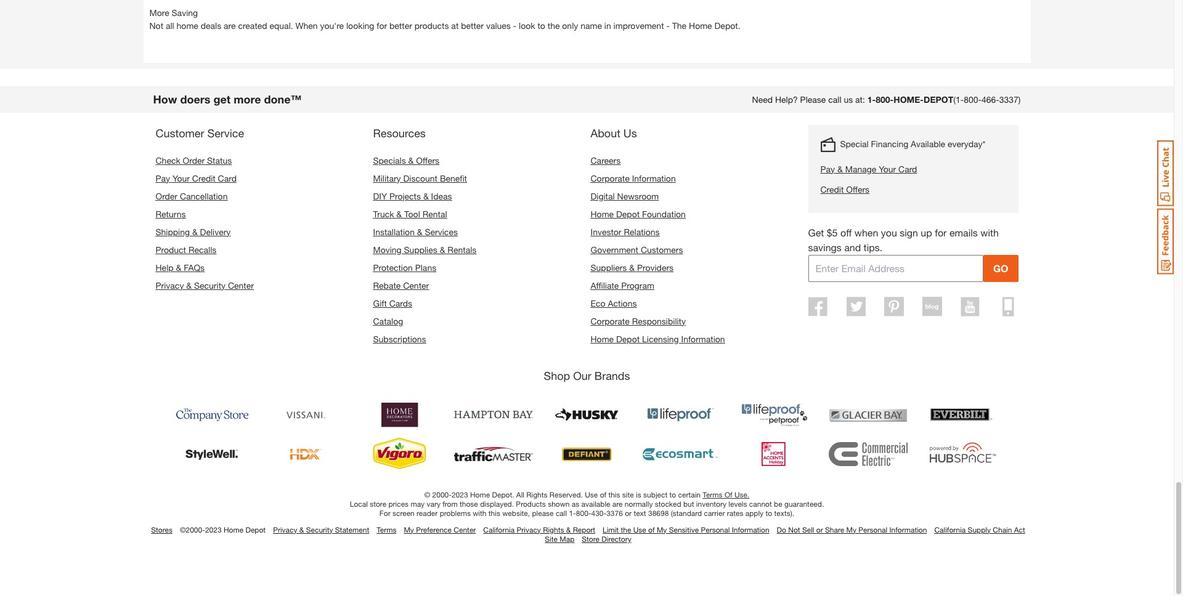 Task type: vqa. For each thing, say whether or not it's contained in the screenshot.
THE 13
no



Task type: locate. For each thing, give the bounding box(es) containing it.
0 horizontal spatial order
[[156, 191, 178, 201]]

to right look
[[538, 20, 546, 31]]

2 horizontal spatial my
[[847, 526, 857, 535]]

home depot on twitter image
[[847, 297, 866, 317]]

2 - from the left
[[667, 20, 670, 31]]

security left statement
[[306, 526, 333, 535]]

subscriptions link
[[373, 334, 426, 344]]

use inside © 2000-2023 home depot. all rights reserved. use of this site is subject to certain terms of use. local store prices may vary from those displayed. products shown as available are normally stocked but inventory levels cannot be guaranteed. for screen reader problems with this website, please call 1-800-430-3376 or text 38698 (standard carrier rates apply to texts).
[[585, 491, 598, 500]]

depot. right the
[[715, 20, 741, 31]]

1 vertical spatial offers
[[847, 184, 870, 195]]

you're
[[320, 20, 344, 31]]

0 vertical spatial rights
[[527, 491, 548, 500]]

shipping
[[156, 227, 190, 237]]

site
[[623, 491, 634, 500]]

offers up discount
[[416, 155, 440, 166]]

are right 430-
[[613, 500, 623, 509]]

depot. left all on the left of the page
[[492, 491, 515, 500]]

1 horizontal spatial for
[[935, 227, 947, 238]]

my down 38698
[[657, 526, 667, 535]]

pay down check
[[156, 173, 170, 184]]

0 vertical spatial not
[[150, 20, 163, 31]]

rights inside © 2000-2023 home depot. all rights reserved. use of this site is subject to certain terms of use. local store prices may vary from those displayed. products shown as available are normally stocked but inventory levels cannot be guaranteed. for screen reader problems with this website, please call 1-800-430-3376 or text 38698 (standard carrier rates apply to texts).
[[527, 491, 548, 500]]

rights right all on the left of the page
[[527, 491, 548, 500]]

0 horizontal spatial personal
[[701, 526, 730, 535]]

0 horizontal spatial are
[[224, 20, 236, 31]]

0 horizontal spatial better
[[390, 20, 412, 31]]

& right help
[[176, 262, 181, 273]]

1 horizontal spatial card
[[899, 164, 918, 174]]

1 horizontal spatial depot.
[[715, 20, 741, 31]]

improvement
[[614, 20, 664, 31]]

1 vertical spatial of
[[649, 526, 655, 535]]

0 horizontal spatial security
[[194, 280, 226, 291]]

0 vertical spatial terms
[[703, 491, 723, 500]]

1- right at:
[[868, 94, 876, 105]]

with right problems
[[473, 509, 487, 518]]

0 vertical spatial or
[[625, 509, 632, 518]]

this left website,
[[489, 509, 501, 518]]

order
[[183, 155, 205, 166], [156, 191, 178, 201]]

or left text
[[625, 509, 632, 518]]

this left site
[[609, 491, 621, 500]]

0 vertical spatial security
[[194, 280, 226, 291]]

© 2000-2023 home depot. all rights reserved. use of this site is subject to certain terms of use. local store prices may vary from those displayed. products shown as available are normally stocked but inventory levels cannot be guaranteed. for screen reader problems with this website, please call 1-800-430-3376 or text 38698 (standard carrier rates apply to texts).
[[350, 491, 825, 518]]

1 horizontal spatial to
[[670, 491, 677, 500]]

1 my from the left
[[404, 526, 414, 535]]

security
[[194, 280, 226, 291], [306, 526, 333, 535]]

privacy for privacy & security statement
[[273, 526, 298, 535]]

2023
[[452, 491, 468, 500], [205, 526, 222, 535]]

us
[[844, 94, 853, 105]]

2 vertical spatial to
[[766, 509, 773, 518]]

1 vertical spatial or
[[817, 526, 824, 535]]

stylewell image
[[173, 438, 252, 472]]

with inside get $5 off when you sign up for emails with savings and tips.
[[981, 227, 999, 238]]

pay & manage your card link
[[821, 163, 986, 176]]

your
[[879, 164, 897, 174], [173, 173, 190, 184]]

0 horizontal spatial 2023
[[205, 526, 222, 535]]

depot
[[924, 94, 954, 105]]

0 vertical spatial 1-
[[868, 94, 876, 105]]

1 horizontal spatial 2023
[[452, 491, 468, 500]]

more
[[234, 92, 261, 106]]

guaranteed.
[[785, 500, 825, 509]]

looking
[[347, 20, 375, 31]]

supply
[[968, 526, 991, 535]]

california for california supply chain act
[[935, 526, 966, 535]]

my down screen
[[404, 526, 414, 535]]

1 vertical spatial credit
[[821, 184, 844, 195]]

& up supplies
[[417, 227, 423, 237]]

home right the
[[689, 20, 713, 31]]

home decorators collection image
[[360, 398, 439, 433]]

terms
[[703, 491, 723, 500], [377, 526, 397, 535]]

center down problems
[[454, 526, 476, 535]]

home-
[[894, 94, 924, 105]]

all
[[166, 20, 174, 31]]

& up recalls
[[192, 227, 198, 237]]

1 horizontal spatial -
[[667, 20, 670, 31]]

personal down carrier
[[701, 526, 730, 535]]

not inside the more saving not all home deals are created equal. when you're looking for better products at better values - look to the only name in improvement - the home depot.
[[150, 20, 163, 31]]

or right sell
[[817, 526, 824, 535]]

0 vertical spatial use
[[585, 491, 598, 500]]

the
[[673, 20, 687, 31]]

use.
[[735, 491, 750, 500]]

0 vertical spatial order
[[183, 155, 205, 166]]

my right share
[[847, 526, 857, 535]]

1 horizontal spatial or
[[817, 526, 824, 535]]

terms left of
[[703, 491, 723, 500]]

and
[[845, 241, 861, 253]]

0 horizontal spatial with
[[473, 509, 487, 518]]

1 horizontal spatial better
[[461, 20, 484, 31]]

0 vertical spatial are
[[224, 20, 236, 31]]

stores link
[[151, 526, 173, 535]]

protection plans
[[373, 262, 437, 273]]

- left look
[[513, 20, 517, 31]]

& left tool
[[397, 209, 402, 219]]

truck & tool rental link
[[373, 209, 447, 219]]

center down plans
[[403, 280, 429, 291]]

& up military discount benefit "link"
[[409, 155, 414, 166]]

©
[[425, 491, 431, 500]]

terms inside © 2000-2023 home depot. all rights reserved. use of this site is subject to certain terms of use. local store prices may vary from those displayed. products shown as available are normally stocked but inventory levels cannot be guaranteed. for screen reader problems with this website, please call 1-800-430-3376 or text 38698 (standard carrier rates apply to texts).
[[703, 491, 723, 500]]

california privacy rights & report
[[484, 526, 596, 535]]

look
[[519, 20, 536, 31]]

commercial electric image
[[829, 438, 908, 472]]

0 vertical spatial with
[[981, 227, 999, 238]]

use right as
[[585, 491, 598, 500]]

get
[[809, 227, 825, 238]]

text
[[634, 509, 647, 518]]

are
[[224, 20, 236, 31], [613, 500, 623, 509]]

the right limit
[[621, 526, 632, 535]]

0 vertical spatial the
[[548, 20, 560, 31]]

vissani image
[[267, 398, 346, 433]]

cannot
[[750, 500, 772, 509]]

pay for pay your credit card
[[156, 173, 170, 184]]

38698
[[649, 509, 669, 518]]

military discount benefit
[[373, 173, 467, 184]]

center down delivery
[[228, 280, 254, 291]]

call left us
[[829, 94, 842, 105]]

& for installation & services
[[417, 227, 423, 237]]

0 horizontal spatial 1-
[[569, 509, 576, 518]]

1 california from the left
[[484, 526, 515, 535]]

california supply chain act link
[[935, 526, 1026, 535]]

2 corporate from the top
[[591, 316, 630, 327]]

2 better from the left
[[461, 20, 484, 31]]

0 vertical spatial credit
[[192, 173, 216, 184]]

information
[[632, 173, 676, 184], [682, 334, 725, 344], [732, 526, 770, 535], [890, 526, 928, 535]]

1 vertical spatial security
[[306, 526, 333, 535]]

sell
[[803, 526, 815, 535]]

1 corporate from the top
[[591, 173, 630, 184]]

0 horizontal spatial 800-
[[576, 509, 592, 518]]

offers down "manage"
[[847, 184, 870, 195]]

limit the use of my sensitive personal information link
[[603, 526, 770, 535]]

card
[[899, 164, 918, 174], [218, 173, 237, 184]]

2023 right stores link
[[205, 526, 222, 535]]

carrier
[[704, 509, 725, 518]]

1 horizontal spatial the
[[621, 526, 632, 535]]

licensing
[[643, 334, 679, 344]]

corporate down careers link
[[591, 173, 630, 184]]

protection
[[373, 262, 413, 273]]

sensitive
[[669, 526, 699, 535]]

1 vertical spatial use
[[634, 526, 647, 535]]

digital newsroom link
[[591, 191, 659, 201]]

1 horizontal spatial 1-
[[868, 94, 876, 105]]

1 horizontal spatial offers
[[847, 184, 870, 195]]

1 horizontal spatial not
[[789, 526, 801, 535]]

1 horizontal spatial of
[[649, 526, 655, 535]]

corporate for corporate information
[[591, 173, 630, 184]]

1 vertical spatial 2023
[[205, 526, 222, 535]]

california down website,
[[484, 526, 515, 535]]

1- down reserved.
[[569, 509, 576, 518]]

of up 430-
[[600, 491, 607, 500]]

1 vertical spatial corporate
[[591, 316, 630, 327]]

rights down please at the left of page
[[543, 526, 564, 535]]

hampton bay image
[[454, 398, 533, 433]]

$5
[[827, 227, 838, 238]]

0 horizontal spatial to
[[538, 20, 546, 31]]

newsroom
[[618, 191, 659, 201]]

1 personal from the left
[[701, 526, 730, 535]]

order up "returns"
[[156, 191, 178, 201]]

your down financing
[[879, 164, 897, 174]]

2 horizontal spatial to
[[766, 509, 773, 518]]

suppliers & providers
[[591, 262, 674, 273]]

everbilt image
[[923, 398, 1002, 433]]

credit up cancellation
[[192, 173, 216, 184]]

with
[[981, 227, 999, 238], [473, 509, 487, 518]]

0 horizontal spatial this
[[489, 509, 501, 518]]

careers link
[[591, 155, 621, 166]]

product
[[156, 245, 186, 255]]

are right deals
[[224, 20, 236, 31]]

corporate responsibility
[[591, 316, 686, 327]]

0 vertical spatial for
[[377, 20, 387, 31]]

2 personal from the left
[[859, 526, 888, 535]]

better left products
[[390, 20, 412, 31]]

0 horizontal spatial california
[[484, 526, 515, 535]]

- left the
[[667, 20, 670, 31]]

better right at
[[461, 20, 484, 31]]

credit down pay & manage your card in the top right of the page
[[821, 184, 844, 195]]

1 horizontal spatial are
[[613, 500, 623, 509]]

only
[[563, 20, 579, 31]]

0 horizontal spatial or
[[625, 509, 632, 518]]

problems
[[440, 509, 471, 518]]

the inside the more saving not all home deals are created equal. when you're looking for better products at better values - look to the only name in improvement - the home depot.
[[548, 20, 560, 31]]

my preference center
[[404, 526, 476, 535]]

vary
[[427, 500, 441, 509]]

security for center
[[194, 280, 226, 291]]

0 horizontal spatial call
[[556, 509, 567, 518]]

california for california privacy rights & report
[[484, 526, 515, 535]]

eco
[[591, 298, 606, 309]]

personal right share
[[859, 526, 888, 535]]

1 horizontal spatial your
[[879, 164, 897, 174]]

1 horizontal spatial my
[[657, 526, 667, 535]]

terms down for
[[377, 526, 397, 535]]

0 horizontal spatial credit
[[192, 173, 216, 184]]

1 vertical spatial terms
[[377, 526, 397, 535]]

home depot on youtube image
[[961, 297, 981, 317]]

depot for foundation
[[617, 209, 640, 219]]

are inside the more saving not all home deals are created equal. when you're looking for better products at better values - look to the only name in improvement - the home depot.
[[224, 20, 236, 31]]

name
[[581, 20, 602, 31]]

with right emails in the top right of the page
[[981, 227, 999, 238]]

order up pay your credit card link
[[183, 155, 205, 166]]

shipping & delivery link
[[156, 227, 231, 237]]

& for shipping & delivery
[[192, 227, 198, 237]]

military discount benefit link
[[373, 173, 467, 184]]

website,
[[503, 509, 530, 518]]

1 vertical spatial depot
[[617, 334, 640, 344]]

2023 inside © 2000-2023 home depot. all rights reserved. use of this site is subject to certain terms of use. local store prices may vary from those displayed. products shown as available are normally stocked but inventory levels cannot be guaranteed. for screen reader problems with this website, please call 1-800-430-3376 or text 38698 (standard carrier rates apply to texts).
[[452, 491, 468, 500]]

0 vertical spatial this
[[609, 491, 621, 500]]

& left "manage"
[[838, 164, 843, 174]]

the left only
[[548, 20, 560, 31]]

& for suppliers & providers
[[630, 262, 635, 273]]

digital newsroom
[[591, 191, 659, 201]]

0 vertical spatial 2023
[[452, 491, 468, 500]]

corporate down eco actions
[[591, 316, 630, 327]]

security down faqs
[[194, 280, 226, 291]]

moving supplies & rentals
[[373, 245, 477, 255]]

to left 'certain'
[[670, 491, 677, 500]]

home depot mobile apps image
[[1003, 297, 1015, 317]]

depot for licensing
[[617, 334, 640, 344]]

government customers
[[591, 245, 683, 255]]

lifeproof flooring image
[[642, 398, 721, 433]]

better
[[390, 20, 412, 31], [461, 20, 484, 31]]

0 horizontal spatial for
[[377, 20, 387, 31]]

home up problems
[[470, 491, 490, 500]]

resources
[[373, 126, 426, 140]]

1 horizontal spatial personal
[[859, 526, 888, 535]]

specials & offers link
[[373, 155, 440, 166]]

0 horizontal spatial depot.
[[492, 491, 515, 500]]

& down faqs
[[186, 280, 192, 291]]

1 horizontal spatial call
[[829, 94, 842, 105]]

& down government customers link
[[630, 262, 635, 273]]

0 vertical spatial call
[[829, 94, 842, 105]]

0 vertical spatial of
[[600, 491, 607, 500]]

home right ©2000-
[[224, 526, 244, 535]]

for right looking
[[377, 20, 387, 31]]

1 horizontal spatial california
[[935, 526, 966, 535]]

limit
[[603, 526, 619, 535]]

0 horizontal spatial the
[[548, 20, 560, 31]]

800- up report
[[576, 509, 592, 518]]

& for privacy & security center
[[186, 280, 192, 291]]

0 horizontal spatial offers
[[416, 155, 440, 166]]

800- right depot
[[964, 94, 982, 105]]

0 horizontal spatial not
[[150, 20, 163, 31]]

card down status at the top left
[[218, 173, 237, 184]]

not right do
[[789, 526, 801, 535]]

800- inside © 2000-2023 home depot. all rights reserved. use of this site is subject to certain terms of use. local store prices may vary from those displayed. products shown as available are normally stocked but inventory levels cannot be guaranteed. for screen reader problems with this website, please call 1-800-430-3376 or text 38698 (standard carrier rates apply to texts).
[[576, 509, 592, 518]]

1 vertical spatial with
[[473, 509, 487, 518]]

diy projects & ideas link
[[373, 191, 452, 201]]

corporate for corporate responsibility
[[591, 316, 630, 327]]

card up credit offers link
[[899, 164, 918, 174]]

1 horizontal spatial with
[[981, 227, 999, 238]]

act
[[1015, 526, 1026, 535]]

personal
[[701, 526, 730, 535], [859, 526, 888, 535]]

products
[[415, 20, 449, 31]]

1 horizontal spatial use
[[634, 526, 647, 535]]

everyday*
[[948, 139, 986, 149]]

& left statement
[[300, 526, 304, 535]]

shown
[[548, 500, 570, 509]]

2023 up problems
[[452, 491, 468, 500]]

use down text
[[634, 526, 647, 535]]

get $5 off when you sign up for emails with savings and tips.
[[809, 227, 999, 253]]

to inside the more saving not all home deals are created equal. when you're looking for better products at better values - look to the only name in improvement - the home depot.
[[538, 20, 546, 31]]

0 horizontal spatial privacy
[[156, 280, 184, 291]]

to left be
[[766, 509, 773, 518]]

0 horizontal spatial my
[[404, 526, 414, 535]]

3 my from the left
[[847, 526, 857, 535]]

& left ideas
[[424, 191, 429, 201]]

& for truck & tool rental
[[397, 209, 402, 219]]

credit
[[192, 173, 216, 184], [821, 184, 844, 195]]

home depot licensing information
[[591, 334, 725, 344]]

vigoro image
[[360, 438, 439, 472]]

0 horizontal spatial use
[[585, 491, 598, 500]]

1 horizontal spatial terms
[[703, 491, 723, 500]]

california left supply on the bottom of the page
[[935, 526, 966, 535]]

of down 38698
[[649, 526, 655, 535]]

0 vertical spatial depot
[[617, 209, 640, 219]]

for right up
[[935, 227, 947, 238]]

defiant image
[[548, 438, 627, 472]]

1 vertical spatial 1-
[[569, 509, 576, 518]]

live chat image
[[1158, 141, 1175, 207]]

2 vertical spatial depot
[[246, 526, 266, 535]]

0 vertical spatial corporate
[[591, 173, 630, 184]]

& for help & faqs
[[176, 262, 181, 273]]

product recalls
[[156, 245, 217, 255]]

1 horizontal spatial order
[[183, 155, 205, 166]]

call left as
[[556, 509, 567, 518]]

0 vertical spatial offers
[[416, 155, 440, 166]]

home inside the more saving not all home deals are created equal. when you're looking for better products at better values - look to the only name in improvement - the home depot.
[[689, 20, 713, 31]]

not down the more
[[150, 20, 163, 31]]

your up order cancellation "link"
[[173, 173, 190, 184]]

0 vertical spatial to
[[538, 20, 546, 31]]

1 vertical spatial for
[[935, 227, 947, 238]]

home depot foundation
[[591, 209, 686, 219]]

1 better from the left
[[390, 20, 412, 31]]

center
[[228, 280, 254, 291], [403, 280, 429, 291], [454, 526, 476, 535]]

for inside the more saving not all home deals are created equal. when you're looking for better products at better values - look to the only name in improvement - the home depot.
[[377, 20, 387, 31]]

0 vertical spatial depot.
[[715, 20, 741, 31]]

hdx image
[[267, 438, 346, 472]]

feedback link image
[[1158, 208, 1175, 275]]

pay up the credit offers
[[821, 164, 836, 174]]

0 horizontal spatial of
[[600, 491, 607, 500]]

or inside © 2000-2023 home depot. all rights reserved. use of this site is subject to certain terms of use. local store prices may vary from those displayed. products shown as available are normally stocked but inventory levels cannot be guaranteed. for screen reader problems with this website, please call 1-800-430-3376 or text 38698 (standard carrier rates apply to texts).
[[625, 509, 632, 518]]

investor
[[591, 227, 622, 237]]

800- right at:
[[876, 94, 894, 105]]

offers
[[416, 155, 440, 166], [847, 184, 870, 195]]

2 california from the left
[[935, 526, 966, 535]]



Task type: describe. For each thing, give the bounding box(es) containing it.
help
[[156, 262, 174, 273]]

go
[[994, 262, 1009, 274]]

help & faqs
[[156, 262, 205, 273]]

created
[[238, 20, 267, 31]]

terms of use. link
[[703, 491, 750, 500]]

sign
[[900, 227, 919, 238]]

pay & manage your card
[[821, 164, 918, 174]]

about us
[[591, 126, 637, 140]]

home down eco
[[591, 334, 614, 344]]

displayed.
[[480, 500, 514, 509]]

depot. inside © 2000-2023 home depot. all rights reserved. use of this site is subject to certain terms of use. local store prices may vary from those displayed. products shown as available are normally stocked but inventory levels cannot be guaranteed. for screen reader problems with this website, please call 1-800-430-3376 or text 38698 (standard carrier rates apply to texts).
[[492, 491, 515, 500]]

corporate information link
[[591, 173, 676, 184]]

©2000-
[[180, 526, 205, 535]]

1 vertical spatial order
[[156, 191, 178, 201]]

relations
[[624, 227, 660, 237]]

rental
[[423, 209, 447, 219]]

1 horizontal spatial this
[[609, 491, 621, 500]]

personal for sensitive
[[701, 526, 730, 535]]

home depot on pinterest image
[[885, 297, 904, 317]]

1 vertical spatial to
[[670, 491, 677, 500]]

with inside © 2000-2023 home depot. all rights reserved. use of this site is subject to certain terms of use. local store prices may vary from those displayed. products shown as available are normally stocked but inventory levels cannot be guaranteed. for screen reader problems with this website, please call 1-800-430-3376 or text 38698 (standard carrier rates apply to texts).
[[473, 509, 487, 518]]

subject
[[644, 491, 668, 500]]

0 horizontal spatial card
[[218, 173, 237, 184]]

privacy & security statement link
[[273, 526, 369, 535]]

1 horizontal spatial center
[[403, 280, 429, 291]]

california privacy rights & report link
[[484, 526, 596, 535]]

share
[[826, 526, 845, 535]]

when
[[296, 20, 318, 31]]

& for pay & manage your card
[[838, 164, 843, 174]]

levels
[[729, 500, 748, 509]]

home depot on facebook image
[[809, 297, 828, 317]]

ecosmart image
[[642, 438, 721, 472]]

special
[[841, 139, 869, 149]]

3376
[[607, 509, 623, 518]]

home accents holiday image
[[735, 438, 814, 472]]

gift cards link
[[373, 298, 413, 309]]

1 vertical spatial rights
[[543, 526, 564, 535]]

personal for my
[[859, 526, 888, 535]]

depot. inside the more saving not all home deals are created equal. when you're looking for better products at better values - look to the only name in improvement - the home depot.
[[715, 20, 741, 31]]

tips.
[[864, 241, 883, 253]]

1 horizontal spatial 800-
[[876, 94, 894, 105]]

responsibility
[[632, 316, 686, 327]]

about
[[591, 126, 621, 140]]

the company store image
[[173, 398, 252, 433]]

please
[[801, 94, 826, 105]]

0 horizontal spatial your
[[173, 173, 190, 184]]

privacy for privacy & security center
[[156, 280, 184, 291]]

hubspace smart home image
[[923, 438, 1002, 472]]

©2000-2023 home depot
[[180, 526, 266, 535]]

& left report
[[567, 526, 571, 535]]

of inside © 2000-2023 home depot. all rights reserved. use of this site is subject to certain terms of use. local store prices may vary from those displayed. products shown as available are normally stocked but inventory levels cannot be guaranteed. for screen reader problems with this website, please call 1-800-430-3376 or text 38698 (standard carrier rates apply to texts).
[[600, 491, 607, 500]]

1- inside © 2000-2023 home depot. all rights reserved. use of this site is subject to certain terms of use. local store prices may vary from those displayed. products shown as available are normally stocked but inventory levels cannot be guaranteed. for screen reader problems with this website, please call 1-800-430-3376 or text 38698 (standard carrier rates apply to texts).
[[569, 509, 576, 518]]

may
[[411, 500, 425, 509]]

home depot blog image
[[923, 297, 942, 317]]

privacy & security statement
[[273, 526, 369, 535]]

stocked
[[655, 500, 682, 509]]

glacier bay image
[[829, 398, 908, 433]]

1 vertical spatial not
[[789, 526, 801, 535]]

more saving not all home deals are created equal. when you're looking for better products at better values - look to the only name in improvement - the home depot.
[[150, 7, 743, 31]]

careers
[[591, 155, 621, 166]]

2 horizontal spatial privacy
[[517, 526, 541, 535]]

gift cards
[[373, 298, 413, 309]]

order cancellation link
[[156, 191, 228, 201]]

0 horizontal spatial center
[[228, 280, 254, 291]]

call inside © 2000-2023 home depot. all rights reserved. use of this site is subject to certain terms of use. local store prices may vary from those displayed. products shown as available are normally stocked but inventory levels cannot be guaranteed. for screen reader problems with this website, please call 1-800-430-3376 or text 38698 (standard carrier rates apply to texts).
[[556, 509, 567, 518]]

suppliers
[[591, 262, 627, 273]]

home depot foundation link
[[591, 209, 686, 219]]

pay for pay & manage your card
[[821, 164, 836, 174]]

& for privacy & security statement
[[300, 526, 304, 535]]

moving supplies & rentals link
[[373, 245, 477, 255]]

1 vertical spatial this
[[489, 509, 501, 518]]

you
[[882, 227, 898, 238]]

manage
[[846, 164, 877, 174]]

delivery
[[200, 227, 231, 237]]

husky image
[[548, 398, 627, 433]]

when
[[855, 227, 879, 238]]

Enter Email Address text field
[[809, 255, 984, 282]]

2 horizontal spatial 800-
[[964, 94, 982, 105]]

are inside © 2000-2023 home depot. all rights reserved. use of this site is subject to certain terms of use. local store prices may vary from those displayed. products shown as available are normally stocked but inventory levels cannot be guaranteed. for screen reader problems with this website, please call 1-800-430-3376 or text 38698 (standard carrier rates apply to texts).
[[613, 500, 623, 509]]

specials
[[373, 155, 406, 166]]

inventory
[[697, 500, 727, 509]]

special financing available everyday*
[[841, 139, 986, 149]]

providers
[[638, 262, 674, 273]]

home down 'digital'
[[591, 209, 614, 219]]

credit offers link
[[821, 183, 986, 196]]

& for specials & offers
[[409, 155, 414, 166]]

limit the use of my sensitive personal information
[[603, 526, 770, 535]]

status
[[207, 155, 232, 166]]

rates
[[727, 509, 744, 518]]

0 horizontal spatial terms
[[377, 526, 397, 535]]

security for statement
[[306, 526, 333, 535]]

benefit
[[440, 173, 467, 184]]

go button
[[984, 255, 1019, 282]]

installation
[[373, 227, 415, 237]]

need
[[753, 94, 773, 105]]

affiliate program
[[591, 280, 655, 291]]

certain
[[679, 491, 701, 500]]

home depot licensing information link
[[591, 334, 725, 344]]

1 vertical spatial the
[[621, 526, 632, 535]]

check order status
[[156, 155, 232, 166]]

help?
[[776, 94, 798, 105]]

emails
[[950, 227, 978, 238]]

installation & services
[[373, 227, 458, 237]]

for
[[380, 509, 391, 518]]

1 - from the left
[[513, 20, 517, 31]]

is
[[636, 491, 642, 500]]

pay your credit card link
[[156, 173, 237, 184]]

1 horizontal spatial credit
[[821, 184, 844, 195]]

3337)
[[1000, 94, 1021, 105]]

returns link
[[156, 209, 186, 219]]

catalog link
[[373, 316, 403, 327]]

2 my from the left
[[657, 526, 667, 535]]

cards
[[389, 298, 413, 309]]

doers
[[180, 92, 211, 106]]

2 horizontal spatial center
[[454, 526, 476, 535]]

rebate center
[[373, 280, 429, 291]]

do not sell or share my personal information link
[[777, 526, 928, 535]]

installation & services link
[[373, 227, 458, 237]]

moving
[[373, 245, 402, 255]]

returns
[[156, 209, 186, 219]]

investor relations link
[[591, 227, 660, 237]]

home inside © 2000-2023 home depot. all rights reserved. use of this site is subject to certain terms of use. local store prices may vary from those displayed. products shown as available are normally stocked but inventory levels cannot be guaranteed. for screen reader problems with this website, please call 1-800-430-3376 or text 38698 (standard carrier rates apply to texts).
[[470, 491, 490, 500]]

& down services
[[440, 245, 445, 255]]

of
[[725, 491, 733, 500]]

rebate
[[373, 280, 401, 291]]

apply
[[746, 509, 764, 518]]

how
[[153, 92, 177, 106]]

trafficmaster image
[[454, 438, 533, 472]]

lifeproof with petproof technology carpet image
[[735, 398, 814, 433]]

affiliate
[[591, 280, 619, 291]]

for inside get $5 off when you sign up for emails with savings and tips.
[[935, 227, 947, 238]]

rebate center link
[[373, 280, 429, 291]]



